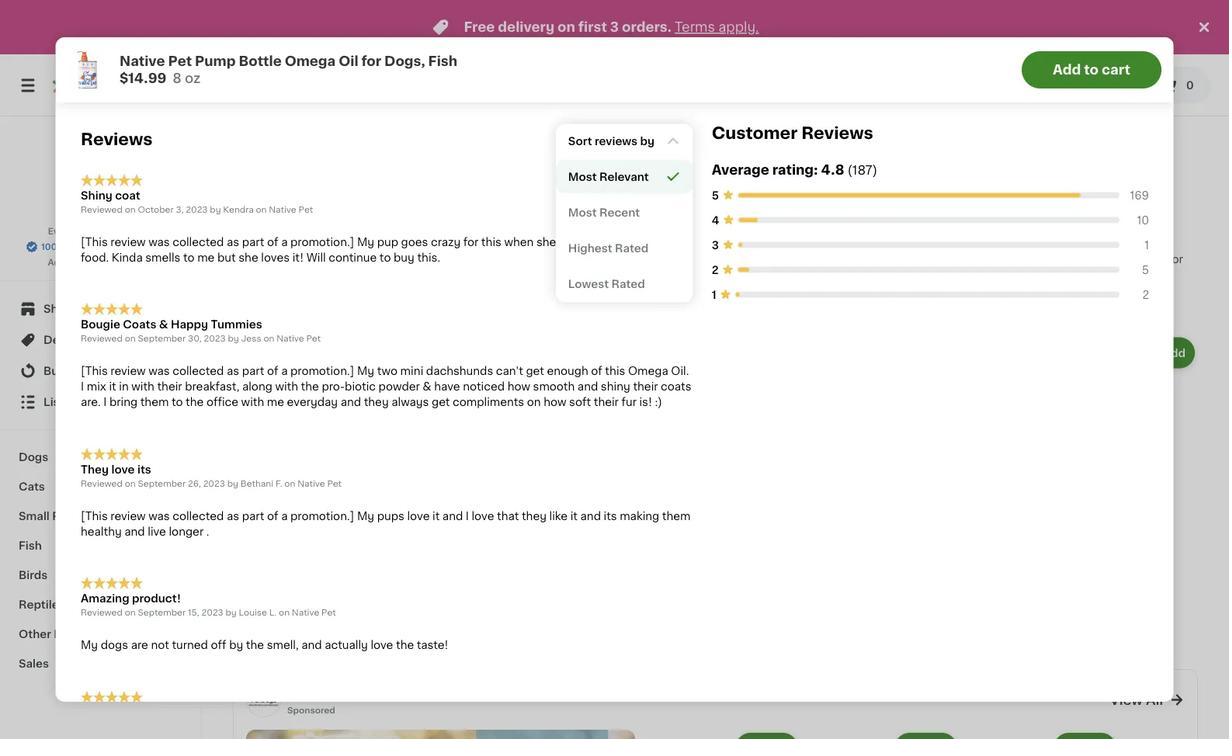 Task type: locate. For each thing, give the bounding box(es) containing it.
supplement
[[590, 254, 657, 265]]

1 14 from the left
[[731, 233, 749, 250]]

average rating: 4.8 (187)
[[712, 163, 877, 176]]

3 review from the top
[[110, 511, 145, 522]]

pet inside native pet pump bottle omega oil for dogs, fish $14.99 8 oz
[[168, 55, 192, 68]]

most inside items purchased through instacart can only be returned in-store. go to the customer service desk at any petco retail store and present your transaction barcode, if available, or instacart receipt, if not. your barcode or receipt will be accessible in your order history page. most purchases are eligible for exchange or refund within 30 days. petco may ask you to show a government-issued photo id. for more details, see petco's full in-store return policy for details:
[[479, 46, 507, 57]]

my inside [this review was collected as part of a promotion.] my two mini dachshunds can't get enough of this omega oil. i mix it in with their breakfast, along with the pro-biotic powder & have noticed how smooth and shiny their coats are. i bring them to the office with me everyday and they always get compliments on how soft their fur is! :)
[[357, 366, 374, 377]]

as up but
[[226, 237, 239, 248]]

it inside [this review was collected as part of a promotion.] my two mini dachshunds can't get enough of this omega oil. i mix it in with their breakfast, along with the pro-biotic powder & have noticed how smooth and shiny their coats are. i bring them to the office with me everyday and they always get compliments on how soft their fur is! :)
[[109, 381, 116, 392]]

native inside they love its reviewed on september 26, 2023 by bethani f. on native pet
[[297, 479, 325, 488]]

2 vertical spatial store
[[91, 227, 114, 236]]

as for longer
[[226, 511, 239, 522]]

1 horizontal spatial she
[[536, 237, 556, 248]]

i left that on the bottom
[[465, 511, 469, 522]]

review
[[110, 237, 145, 248], [110, 366, 145, 377], [110, 511, 145, 522]]

2 down 4 in the right of the page
[[712, 264, 718, 275]]

to right the smells at the left top of the page
[[183, 252, 194, 263]]

[this review was collected as part of a promotion.] my pups love it and i love that they like it and its making them healthy and live longer .
[[80, 511, 690, 537]]

1 vertical spatial fish
[[19, 541, 42, 551]]

1 vertical spatial promotion.]
[[290, 366, 354, 377]]

collected
[[172, 237, 224, 248], [172, 366, 224, 377], [172, 511, 224, 522]]

pet inside amazing product! reviewed on september 15, 2023 by louise l. on native pet
[[321, 608, 336, 617]]

2 vertical spatial promotion.]
[[290, 511, 354, 522]]

1 vertical spatial in
[[119, 381, 128, 392]]

a up loves
[[281, 237, 287, 248]]

0 vertical spatial fish
[[428, 55, 457, 68]]

14 for native pet chicken calming air-dried chews for dogs
[[731, 233, 749, 250]]

1 vertical spatial its
[[603, 511, 617, 522]]

bougie
[[80, 319, 120, 330]]

1 september from the top
[[137, 334, 185, 343]]

2 vertical spatial petco
[[84, 209, 117, 220]]

native up louise
[[233, 595, 268, 606]]

omega inside native pet pump bottle omega oil for dogs, fish $14.99 8 oz
[[284, 55, 335, 68]]

1 horizontal spatial be
[[321, 31, 335, 41]]

product group containing add
[[966, 334, 1198, 635]]

1 horizontal spatial store
[[291, 62, 319, 72]]

0 vertical spatial pets
[[52, 511, 77, 522]]

1 vertical spatial for
[[660, 254, 677, 265]]

bottle up actually
[[327, 595, 360, 606]]

2 part from the top
[[242, 366, 264, 377]]

0 horizontal spatial your
[[346, 46, 371, 57]]

loves
[[261, 252, 289, 263]]

to inside [this review was collected as part of a promotion.] my two mini dachshunds can't get enough of this omega oil. i mix it in with their breakfast, along with the pro-biotic powder & have noticed how smooth and shiny their coats are. i bring them to the office with me everyday and they always get compliments on how soft their fur is! :)
[[171, 397, 183, 408]]

reviewed down they
[[80, 479, 122, 488]]

ct
[[736, 299, 745, 308]]

with right along
[[275, 381, 298, 392]]

1 horizontal spatial food
[[484, 684, 527, 701]]

most down customer
[[479, 46, 507, 57]]

1 horizontal spatial all
[[1146, 693, 1163, 707]]

add
[[430, 6, 453, 17], [674, 6, 697, 17], [1053, 63, 1081, 76], [48, 258, 66, 267], [1163, 348, 1186, 358]]

by inside bougie coats & happy tummies reviewed on september 30, 2023 by jess on native pet
[[227, 334, 239, 343]]

review inside [this review was collected as part of a promotion.] my pups love it and i love that they like it and its making them healthy and live longer .
[[110, 511, 145, 522]]

1 horizontal spatial 2
[[1142, 289, 1149, 300]]

11:21-
[[1052, 80, 1084, 91]]

or down through
[[180, 46, 191, 57]]

or up government- at the right of the page
[[1022, 31, 1033, 41]]

bottle
[[238, 55, 281, 68], [327, 595, 360, 606]]

birds link
[[9, 561, 192, 590]]

me up native pet the daily supplement for dogs in the top of the page
[[592, 237, 609, 248]]

amazing product! reviewed on september 15, 2023 by louise l. on native pet
[[80, 593, 336, 617]]

0 vertical spatial relevant
[[612, 134, 661, 145]]

making
[[619, 511, 659, 522]]

$ for native pet bladder cranberry chews for dogs
[[969, 234, 975, 243]]

a up everyday
[[281, 366, 287, 377]]

bring
[[109, 397, 137, 408]]

if up photo
[[1132, 31, 1139, 41]]

purchases
[[510, 46, 567, 57]]

2 as from the top
[[226, 366, 239, 377]]

with down along
[[241, 397, 264, 408]]

fish inside 'native pet pump bottle omega oil for dogs, fish'
[[268, 611, 290, 622]]

1 vertical spatial they
[[521, 511, 546, 522]]

i left mix
[[80, 381, 84, 392]]

1 horizontal spatial its
[[603, 511, 617, 522]]

0 vertical spatial oil
[[338, 55, 358, 68]]

1 vertical spatial chews
[[722, 269, 759, 280]]

0 horizontal spatial 14
[[731, 233, 749, 250]]

all stores
[[163, 82, 204, 90]]

0 vertical spatial bottle
[[238, 55, 281, 68]]

reviews down all stores link
[[80, 131, 152, 147]]

3 $ from the left
[[725, 234, 731, 243]]

pet right 'jess'
[[306, 334, 320, 343]]

pet up "all stores"
[[168, 55, 192, 68]]

1 vertical spatial food
[[484, 684, 527, 701]]

1 instacart from the left
[[221, 31, 269, 41]]

4.8
[[821, 163, 844, 176]]

product group containing native pet pump bottle omega oil for dogs, fish
[[233, 334, 465, 651]]

oz inside product group
[[241, 640, 251, 649]]

rated for highest rated
[[615, 243, 648, 253]]

2 collected from the top
[[172, 366, 224, 377]]

rated
[[615, 243, 648, 253], [611, 278, 645, 289]]

as for me
[[226, 237, 239, 248]]

they left like
[[521, 511, 546, 522]]

promotion.] inside [this review was collected as part of a promotion.] my pups love it and i love that they like it and its making them healthy and live longer .
[[290, 511, 354, 522]]

on
[[558, 21, 575, 34], [124, 205, 135, 214], [255, 205, 266, 214], [643, 237, 657, 248], [124, 334, 135, 343], [263, 334, 274, 343], [527, 397, 541, 408], [124, 479, 135, 488], [284, 479, 295, 488], [124, 608, 135, 617], [278, 608, 289, 617]]

bladder
[[1025, 254, 1068, 265]]

promotion.] left pups
[[290, 511, 354, 522]]

get up smooth
[[526, 366, 544, 377]]

1 vertical spatial 5
[[1142, 264, 1149, 275]]

2 [this from the top
[[80, 366, 107, 377]]

0 vertical spatial petco
[[652, 31, 684, 41]]

your up the days.
[[816, 31, 841, 41]]

3 september from the top
[[137, 608, 185, 617]]

it right buy in the left of the page
[[68, 366, 76, 377]]

& inside bougie coats & happy tummies reviewed on september 30, 2023 by jess on native pet
[[159, 319, 168, 330]]

8
[[172, 72, 181, 85], [233, 640, 239, 649]]

dogs, for native pet pump bottle omega oil for dogs, fish
[[233, 611, 265, 622]]

0 horizontal spatial she
[[238, 252, 258, 263]]

4 reviewed from the top
[[80, 608, 122, 617]]

0 horizontal spatial all
[[163, 82, 174, 90]]

your
[[104, 46, 128, 57]]

1 as from the top
[[226, 237, 239, 248]]

4 99 from the left
[[995, 234, 1007, 243]]

most relevant down https://www.petco.com/content/petco/petcostore/en_us/pet-
[[580, 134, 661, 145]]

them right bring
[[140, 397, 168, 408]]

1 vertical spatial review
[[110, 366, 145, 377]]

$ for native pet the daily supplement for dogs
[[481, 234, 486, 243]]

$ inside the $ 19 99
[[481, 234, 486, 243]]

1 reviewed from the top
[[80, 205, 122, 214]]

promotion.] inside [this review was collected as part of a promotion.] my two mini dachshunds can't get enough of this omega oil. i mix it in with their breakfast, along with the pro-biotic powder & have noticed how smooth and shiny their coats are. i bring them to the office with me everyday and they always get compliments on how soft their fur is! :)
[[290, 366, 354, 377]]

0 vertical spatial are
[[570, 46, 587, 57]]

bottle for native pet pump bottle omega oil for dogs, fish
[[327, 595, 360, 606]]

8 inside native pet pump bottle omega oil for dogs, fish $14.99 8 oz
[[172, 72, 181, 85]]

its
[[137, 464, 151, 475], [603, 511, 617, 522]]

issued
[[1075, 46, 1111, 57]]

chews down 10
[[1128, 254, 1166, 265]]

grade
[[427, 684, 480, 701]]

1 horizontal spatial 8
[[233, 640, 239, 649]]

was down coats
[[148, 366, 169, 377]]

returns.html
[[947, 62, 1016, 72]]

collected up 'breakfast,'
[[172, 366, 224, 377]]

1 was from the top
[[148, 237, 169, 248]]

3 part from the top
[[242, 511, 264, 522]]

8 oz
[[233, 640, 251, 649]]

fish for native pet pump bottle omega oil for dogs, fish
[[268, 611, 290, 622]]

part down bethani
[[242, 511, 264, 522]]

1 vertical spatial this
[[605, 366, 625, 377]]

0 horizontal spatial or
[[180, 46, 191, 57]]

how
[[507, 381, 530, 392], [543, 397, 566, 408]]

it right mix
[[109, 381, 116, 392]]

1 horizontal spatial reviews
[[801, 125, 873, 141]]

2 vertical spatial was
[[148, 511, 169, 522]]

1 vertical spatial 2
[[1142, 289, 1149, 300]]

as inside [this review was collected as part of a promotion.] my two mini dachshunds can't get enough of this omega oil. i mix it in with their breakfast, along with the pro-biotic powder & have noticed how smooth and shiny their coats are. i bring them to the office with me everyday and they always get compliments on how soft their fur is! :)
[[226, 366, 239, 377]]

most relevant button down https://www.petco.com/content/petco/petcostore/en_us/pet-
[[559, 127, 690, 152]]

native up "ct"
[[722, 254, 757, 265]]

(187)
[[847, 164, 877, 176]]

everyday
[[287, 397, 338, 408]]

0 horizontal spatial its
[[137, 464, 151, 475]]

pet down the when
[[515, 254, 534, 265]]

pet up actually
[[321, 608, 336, 617]]

like
[[549, 511, 567, 522]]

1 vertical spatial bottle
[[327, 595, 360, 606]]

8 right off on the left bottom
[[233, 640, 239, 649]]

food down but
[[233, 269, 261, 280]]

for
[[98, 62, 115, 72], [660, 254, 677, 265]]

[this inside [this review was collected as part of a promotion.] my pups love it and i love that they like it and its making them healthy and live longer .
[[80, 511, 107, 522]]

2 vertical spatial [this
[[80, 511, 107, 522]]

omega inside 'native pet pump bottle omega oil for dogs, fish'
[[363, 595, 403, 606]]

99 for chicken
[[751, 234, 763, 243]]

0 vertical spatial get
[[526, 366, 544, 377]]

[this up mix
[[80, 366, 107, 377]]

rated for lowest rated
[[611, 278, 645, 289]]

0 horizontal spatial bottle
[[238, 55, 281, 68]]

for down your
[[98, 62, 115, 72]]

0 vertical spatial food
[[233, 269, 261, 280]]

smells
[[145, 252, 180, 263]]

1 vertical spatial rated
[[611, 278, 645, 289]]

dogs inside native pet bladder cranberry chews for dogs
[[966, 269, 995, 280]]

0 horizontal spatial store
[[91, 227, 114, 236]]

as down they love its reviewed on september 26, 2023 by bethani f. on native pet
[[226, 511, 239, 522]]

l.
[[269, 608, 276, 617]]

2 99 from the left
[[506, 234, 518, 243]]

oz inside native pet pump bottle omega oil for dogs, fish $14.99 8 oz
[[184, 72, 200, 85]]

chews up "ct"
[[722, 269, 759, 280]]

oil for native pet pump bottle omega oil for dogs, fish $14.99 8 oz
[[338, 55, 358, 68]]

native pet beef bone broth dog & cat food powder topper
[[233, 254, 441, 280]]

a inside [this review was collected as part of a promotion.] my pups love it and i love that they like it and its making them healthy and live longer .
[[281, 511, 287, 522]]

terms
[[675, 21, 715, 34]]

to down issued
[[1084, 63, 1099, 76]]

1 vertical spatial part
[[242, 366, 264, 377]]

to down pup
[[379, 252, 391, 263]]

for inside 'native pet pump bottle omega oil for dogs, fish'
[[423, 595, 439, 606]]

native up $ 33 99
[[269, 205, 296, 214]]

1 horizontal spatial this
[[605, 366, 625, 377]]

promotion.] for it!
[[290, 237, 354, 248]]

september inside bougie coats & happy tummies reviewed on september 30, 2023 by jess on native pet
[[137, 334, 185, 343]]

for inside native pet bladder cranberry chews for dogs
[[1168, 254, 1183, 265]]

1 [this from the top
[[80, 237, 107, 248]]

1 promotion.] from the top
[[290, 237, 354, 248]]

1 horizontal spatial 5
[[1142, 264, 1149, 275]]

native pet the daily supplement for dogs
[[477, 254, 709, 265]]

they inside [this review was collected as part of a promotion.] my pups love it and i love that they like it and its making them healthy and live longer .
[[521, 511, 546, 522]]

0 horizontal spatial oil
[[338, 55, 358, 68]]

collected for breakfast,
[[172, 366, 224, 377]]

pump inside native pet pump bottle omega oil for dogs, fish $14.99 8 oz
[[195, 55, 235, 68]]

2 promotion.] from the top
[[290, 366, 354, 377]]

0 horizontal spatial chews
[[722, 269, 759, 280]]

two
[[377, 366, 397, 377]]

2 vertical spatial collected
[[172, 511, 224, 522]]

2 horizontal spatial i
[[465, 511, 469, 522]]

limited time offer region
[[0, 0, 1195, 54]]

see
[[191, 62, 211, 72]]

$
[[236, 234, 242, 243], [481, 234, 486, 243], [725, 234, 731, 243], [969, 234, 975, 243]]

0 vertical spatial its
[[137, 464, 151, 475]]

2 $ 14 99 from the left
[[969, 233, 1007, 250]]

if up show
[[959, 31, 966, 41]]

3 99 from the left
[[751, 234, 763, 243]]

1 horizontal spatial pump
[[292, 595, 324, 606]]

10
[[1137, 215, 1149, 225]]

1 $ 14 99 from the left
[[725, 233, 763, 250]]

2 review from the top
[[110, 366, 145, 377]]

native left bladder
[[966, 254, 1001, 265]]

and up within
[[748, 31, 768, 41]]

3 right first
[[610, 21, 619, 34]]

0 vertical spatial i
[[80, 381, 84, 392]]

cats link
[[9, 472, 192, 502]]

$ for native pet beef bone broth dog & cat food powder topper
[[236, 234, 242, 243]]

by left bethani
[[227, 479, 238, 488]]

0 horizontal spatial for
[[98, 62, 115, 72]]

& left cat
[[410, 254, 419, 265]]

small pets
[[19, 511, 77, 522]]

powder
[[264, 269, 305, 280]]

when
[[504, 237, 533, 248]]

my inside [this review was collected as part of a promotion.] my pup goes crazy for this when she hears me put it on her food. kinda smells to me but she loves it! will continue to buy this.
[[357, 237, 374, 248]]

1 vertical spatial 30
[[722, 299, 734, 308]]

1 horizontal spatial 30
[[794, 46, 808, 57]]

99 inside $ 33 99
[[265, 234, 277, 243]]

3 down 4 in the right of the page
[[712, 239, 719, 250]]

3 inside limited time offer region
[[610, 21, 619, 34]]

your down the returned
[[346, 46, 371, 57]]

2 horizontal spatial store
[[717, 31, 745, 41]]

1 vertical spatial get
[[431, 397, 450, 408]]

reviewed down amazing
[[80, 608, 122, 617]]

product group containing 19
[[477, 0, 709, 280]]

oz right off on the left bottom
[[241, 640, 251, 649]]

dogs, down store.
[[384, 55, 425, 68]]

review inside [this review was collected as part of a promotion.] my two mini dachshunds can't get enough of this omega oil. i mix it in with their breakfast, along with the pro-biotic powder & have noticed how smooth and shiny their coats are. i bring them to the office with me everyday and they always get compliments on how soft their fur is! :)
[[110, 366, 145, 377]]

2 horizontal spatial petco
[[843, 46, 875, 57]]

0 vertical spatial 1
[[1145, 239, 1149, 250]]

1 horizontal spatial $ 14 99
[[969, 233, 1007, 250]]

september down coats
[[137, 334, 185, 343]]

they
[[364, 397, 388, 408], [521, 511, 546, 522]]

on inside [this review was collected as part of a promotion.] my pup goes crazy for this when she hears me put it on her food. kinda smells to me but she loves it! will continue to buy this.
[[643, 237, 657, 248]]

on right l.
[[278, 608, 289, 617]]

part inside [this review was collected as part of a promotion.] my pup goes crazy for this when she hears me put it on her food. kinda smells to me but she loves it! will continue to buy this.
[[242, 237, 264, 248]]

my left pups
[[357, 511, 374, 522]]

4 $ from the left
[[969, 234, 975, 243]]

she up the
[[536, 237, 556, 248]]

part for the
[[242, 366, 264, 377]]

in up bring
[[119, 381, 128, 392]]

by left louise
[[225, 608, 236, 617]]

birds
[[19, 570, 48, 581]]

their left 'breakfast,'
[[157, 381, 182, 392]]

native pet chicken calming air-dried chews for dogs
[[722, 254, 926, 280]]

https://www.petco.com/content/petco/petcostore/en_us/pet-services/help/help-easy-returns.html link
[[453, 62, 1016, 72]]

2023 right the 3,
[[185, 205, 207, 214]]

off
[[210, 640, 226, 651]]

powder
[[378, 381, 420, 392]]

dogs link
[[9, 443, 192, 472]]

part inside [this review was collected as part of a promotion.] my two mini dachshunds can't get enough of this omega oil. i mix it in with their breakfast, along with the pro-biotic powder & have noticed how smooth and shiny their coats are. i bring them to the office with me everyday and they always get compliments on how soft their fur is! :)
[[242, 366, 264, 377]]

dogs
[[100, 640, 128, 651]]

$ for native pet chicken calming air-dried chews for dogs
[[725, 234, 731, 243]]

2 september from the top
[[137, 479, 185, 488]]

my for pups
[[357, 511, 374, 522]]

15,
[[188, 608, 199, 617]]

are down service
[[570, 46, 587, 57]]

0 vertical spatial review
[[110, 237, 145, 248]]

1 horizontal spatial 3
[[712, 239, 719, 250]]

me
[[592, 237, 609, 248], [197, 252, 214, 263], [267, 397, 284, 408]]

the left taste!
[[396, 640, 414, 651]]

and
[[748, 31, 768, 41], [577, 381, 598, 392], [340, 397, 361, 408], [442, 511, 463, 522], [580, 511, 601, 522], [124, 526, 145, 537], [301, 640, 322, 651]]

review inside [this review was collected as part of a promotion.] my pup goes crazy for this when she hears me put it on her food. kinda smells to me but she loves it! will continue to buy this.
[[110, 237, 145, 248]]

pet right f.
[[327, 479, 341, 488]]

dogs, inside native pet pump bottle omega oil for dogs, fish $14.99 8 oz
[[384, 55, 425, 68]]

review up healthy
[[110, 511, 145, 522]]

a
[[995, 46, 1001, 57], [281, 237, 287, 248], [281, 366, 287, 377], [281, 511, 287, 522]]

0 vertical spatial how
[[507, 381, 530, 392]]

pet up it!
[[298, 205, 313, 214]]

0 horizontal spatial reviews
[[80, 131, 152, 147]]

for down her at top right
[[660, 254, 677, 265]]

1 horizontal spatial how
[[543, 397, 566, 408]]

will
[[306, 252, 326, 263]]

on down amazing
[[124, 608, 135, 617]]

1 vertical spatial most relevant
[[568, 171, 649, 182]]

1 99 from the left
[[265, 234, 277, 243]]

reviews up 4.8
[[801, 125, 873, 141]]

product group
[[233, 0, 465, 309], [477, 0, 709, 280], [722, 0, 954, 309], [966, 0, 1198, 309], [233, 334, 465, 651], [477, 334, 709, 651], [966, 334, 1198, 635]]

2 vertical spatial review
[[110, 511, 145, 522]]

2023 inside they love its reviewed on september 26, 2023 by bethani f. on native pet
[[203, 479, 225, 488]]

native
[[119, 55, 165, 68], [269, 205, 296, 214], [233, 254, 268, 265], [477, 254, 512, 265], [722, 254, 757, 265], [966, 254, 1001, 265], [276, 334, 304, 343], [297, 479, 325, 488], [233, 595, 268, 606], [292, 608, 319, 617]]

0 horizontal spatial get
[[431, 397, 450, 408]]

1 vertical spatial petco
[[843, 46, 875, 57]]

1 horizontal spatial they
[[521, 511, 546, 522]]

sort reviews by button
[[556, 124, 693, 158]]

of inside [this review was collected as part of a promotion.] my pups love it and i love that they like it and its making them healthy and live longer .
[[267, 511, 278, 522]]

promotion.] for biotic
[[290, 366, 354, 377]]

1 vertical spatial are
[[131, 640, 148, 651]]

https://www.petco.com/content/petco/petcostore/en_us/pet-services/help/help-easy-returns.html
[[453, 62, 1016, 72]]

a inside [this review was collected as part of a promotion.] my two mini dachshunds can't get enough of this omega oil. i mix it in with their breakfast, along with the pro-biotic powder & have noticed how smooth and shiny their coats are. i bring them to the office with me everyday and they always get compliments on how soft their fur is! :)
[[281, 366, 287, 377]]

a inside [this review was collected as part of a promotion.] my pup goes crazy for this when she hears me put it on her food. kinda smells to me but she loves it! will continue to buy this.
[[281, 237, 287, 248]]

1 horizontal spatial fish
[[268, 611, 290, 622]]

26,
[[188, 479, 201, 488]]

for inside [this review was collected as part of a promotion.] my pup goes crazy for this when she hears me put it on her food. kinda smells to me but she loves it! will continue to buy this.
[[463, 237, 478, 248]]

of inside [this review was collected as part of a promotion.] my pup goes crazy for this when she hears me put it on her food. kinda smells to me but she loves it! will continue to buy this.
[[267, 237, 278, 248]]

1 vertical spatial oil
[[406, 595, 421, 606]]

petco logo image
[[66, 135, 135, 203]]

be up the full
[[255, 46, 269, 57]]

can't
[[496, 366, 523, 377]]

this inside [this review was collected as part of a promotion.] my pup goes crazy for this when she hears me put it on her food. kinda smells to me but she loves it! will continue to buy this.
[[481, 237, 501, 248]]

the down 'breakfast,'
[[185, 397, 203, 408]]

0 horizontal spatial this
[[481, 237, 501, 248]]

0
[[1186, 80, 1194, 91]]

love right pups
[[407, 511, 429, 522]]

1 vertical spatial as
[[226, 366, 239, 377]]

its left the making
[[603, 511, 617, 522]]

this
[[481, 237, 501, 248], [605, 366, 625, 377]]

2 $ from the left
[[481, 234, 486, 243]]

3 reviewed from the top
[[80, 479, 122, 488]]

1 left "30 ct"
[[712, 289, 716, 300]]

dogs, for native pet pump bottle omega oil for dogs, fish $14.99 8 oz
[[384, 55, 425, 68]]

most relevant down sort reviews by
[[568, 171, 649, 182]]

3 collected from the top
[[172, 511, 224, 522]]

2 14 from the left
[[975, 233, 994, 250]]

[this inside [this review was collected as part of a promotion.] my two mini dachshunds can't get enough of this omega oil. i mix it in with their breakfast, along with the pro-biotic powder & have noticed how smooth and shiny their coats are. i bring them to the office with me everyday and they always get compliments on how soft their fur is! :)
[[80, 366, 107, 377]]

pump inside 'native pet pump bottle omega oil for dogs, fish'
[[292, 595, 324, 606]]

1 part from the top
[[242, 237, 264, 248]]

2 vertical spatial as
[[226, 511, 239, 522]]

instacart up will at the top
[[221, 31, 269, 41]]

1 $ from the left
[[236, 234, 242, 243]]

september left 26,
[[137, 479, 185, 488]]

1 vertical spatial was
[[148, 366, 169, 377]]

dogs
[[680, 254, 709, 265], [780, 269, 809, 280], [966, 269, 995, 280], [19, 452, 48, 463]]

1 vertical spatial she
[[238, 252, 258, 263]]

★★★★★
[[80, 174, 143, 187], [80, 174, 143, 187], [722, 284, 776, 295], [722, 284, 776, 295], [966, 284, 1021, 295], [966, 284, 1021, 295], [80, 303, 143, 316], [80, 303, 143, 316], [80, 448, 143, 461], [80, 448, 143, 461], [80, 577, 143, 590], [80, 577, 143, 590], [80, 691, 143, 704], [80, 691, 143, 704]]

3 promotion.] from the top
[[290, 511, 354, 522]]

on down smooth
[[527, 397, 541, 408]]

is!
[[639, 397, 652, 408]]

bottle inside native pet pump bottle omega oil for dogs, fish $14.99 8 oz
[[238, 55, 281, 68]]

3 was from the top
[[148, 511, 169, 522]]

and left live
[[124, 526, 145, 537]]

september inside amazing product! reviewed on september 15, 2023 by louise l. on native pet
[[137, 608, 185, 617]]

3 [this from the top
[[80, 511, 107, 522]]

fish for native pet pump bottle omega oil for dogs, fish $14.99 8 oz
[[428, 55, 457, 68]]

jess
[[241, 334, 261, 343]]

14 for native pet bladder cranberry chews for dogs
[[975, 233, 994, 250]]

[this for [this review was collected as part of a promotion.] my pups love it and i love that they like it and its making them healthy and live longer .
[[80, 511, 107, 522]]

0 vertical spatial they
[[364, 397, 388, 408]]

collected for to
[[172, 237, 224, 248]]

oil inside native pet pump bottle omega oil for dogs, fish $14.99 8 oz
[[338, 55, 358, 68]]

their
[[157, 381, 182, 392], [633, 381, 658, 392], [594, 397, 619, 408]]

None search field
[[222, 64, 639, 107]]

as inside [this review was collected as part of a promotion.] my pup goes crazy for this when she hears me put it on her food. kinda smells to me but she loves it! will continue to buy this.
[[226, 237, 239, 248]]

terms apply. link
[[675, 21, 759, 34]]

dogs inside native pet chicken calming air-dried chews for dogs
[[780, 269, 809, 280]]

for inside native pet chicken calming air-dried chews for dogs
[[762, 269, 777, 280]]

1 horizontal spatial for
[[660, 254, 677, 265]]

add button for 19
[[645, 0, 705, 26]]

30 inside items purchased through instacart can only be returned in-store. go to the customer service desk at any petco retail store and present your transaction barcode, if available, or instacart receipt, if not. your barcode or receipt will be accessible in your order history page. most purchases are eligible for exchange or refund within 30 days. petco may ask you to show a government-issued photo id. for more details, see petco's full in-store return policy for details:
[[794, 46, 808, 57]]

1 horizontal spatial instacart
[[1036, 31, 1085, 41]]

pet
[[168, 55, 192, 68], [298, 205, 313, 214], [271, 254, 289, 265], [515, 254, 534, 265], [760, 254, 778, 265], [1004, 254, 1023, 265], [306, 334, 320, 343], [327, 479, 341, 488], [271, 595, 289, 606], [321, 608, 336, 617]]

guarantee
[[121, 243, 166, 251]]

pets inside 'link'
[[52, 511, 77, 522]]

petco up "exchange"
[[652, 31, 684, 41]]

review for healthy
[[110, 511, 145, 522]]

collected inside [this review was collected as part of a promotion.] my pup goes crazy for this when she hears me put it on her food. kinda smells to me but she loves it! will continue to buy this.
[[172, 237, 224, 248]]

relevant right sort
[[612, 134, 661, 145]]

collected for live
[[172, 511, 224, 522]]

september inside they love its reviewed on september 26, 2023 by bethani f. on native pet
[[137, 479, 185, 488]]

[this up healthy
[[80, 511, 107, 522]]

& right coats
[[159, 319, 168, 330]]

1 review from the top
[[110, 237, 145, 248]]

dogs, inside 'native pet pump bottle omega oil for dogs, fish'
[[233, 611, 265, 622]]

1 vertical spatial most relevant button
[[556, 159, 693, 194]]

.
[[206, 526, 209, 537]]

was inside [this review was collected as part of a promotion.] my pups love it and i love that they like it and its making them healthy and live longer .
[[148, 511, 169, 522]]

5
[[712, 190, 719, 201], [1142, 264, 1149, 275]]

collected inside [this review was collected as part of a promotion.] my pups love it and i love that they like it and its making them healthy and live longer .
[[172, 511, 224, 522]]

reviewed inside shiny coat reviewed on october 3, 2023 by kendra on native pet
[[80, 205, 122, 214]]

0 vertical spatial all
[[163, 82, 174, 90]]

my up broth
[[357, 237, 374, 248]]

3 as from the top
[[226, 511, 239, 522]]

taste!
[[417, 640, 448, 651]]

0 vertical spatial for
[[98, 62, 115, 72]]

pup
[[377, 237, 398, 248]]

bottle down "can"
[[238, 55, 281, 68]]

pump
[[195, 55, 235, 68], [292, 595, 324, 606]]

1 collected from the top
[[172, 237, 224, 248]]

how down smooth
[[543, 397, 566, 408]]

government-
[[1004, 46, 1075, 57]]

are
[[570, 46, 587, 57], [131, 640, 148, 651]]

100% satisfaction guarantee
[[41, 243, 166, 251]]

its inside they love its reviewed on september 26, 2023 by bethani f. on native pet
[[137, 464, 151, 475]]

5 up 4 in the right of the page
[[712, 190, 719, 201]]

1 horizontal spatial me
[[267, 397, 284, 408]]

omega down the only
[[284, 55, 335, 68]]

review for with
[[110, 366, 145, 377]]

collected inside [this review was collected as part of a promotion.] my two mini dachshunds can't get enough of this omega oil. i mix it in with their breakfast, along with the pro-biotic powder & have noticed how smooth and shiny their coats are. i bring them to the office with me everyday and they always get compliments on how soft their fur is! :)
[[172, 366, 224, 377]]

by right reviews
[[640, 135, 654, 146]]

instacart
[[221, 31, 269, 41], [1036, 31, 1085, 41]]

2 reviewed from the top
[[80, 334, 122, 343]]

2 was from the top
[[148, 366, 169, 377]]

by left the "kendra"
[[210, 205, 221, 214]]



Task type: vqa. For each thing, say whether or not it's contained in the screenshot.
the 3pm
no



Task type: describe. For each thing, give the bounding box(es) containing it.
deals link
[[9, 325, 192, 356]]

not.
[[80, 46, 102, 57]]

average
[[712, 163, 769, 176]]

i inside [this review was collected as part of a promotion.] my pups love it and i love that they like it and its making them healthy and live longer .
[[465, 511, 469, 522]]

continue
[[328, 252, 377, 263]]

its inside [this review was collected as part of a promotion.] my pups love it and i love that they like it and its making them healthy and live longer .
[[603, 511, 617, 522]]

enough
[[547, 366, 588, 377]]

0 vertical spatial most relevant button
[[559, 127, 690, 152]]

of for food.
[[267, 237, 278, 248]]

to up page.
[[454, 31, 466, 41]]

on right the "kendra"
[[255, 205, 266, 214]]

[this for [this review was collected as part of a promotion.] my two mini dachshunds can't get enough of this omega oil. i mix it in with their breakfast, along with the pro-biotic powder & have noticed how smooth and shiny their coats are. i bring them to the office with me everyday and they always get compliments on how soft their fur is! :)
[[80, 366, 107, 377]]

it inside buy it again link
[[68, 366, 76, 377]]

& left more
[[82, 629, 91, 640]]

pet inside 'native pet pump bottle omega oil for dogs, fish'
[[271, 595, 289, 606]]

customer
[[712, 125, 797, 141]]

0 vertical spatial be
[[321, 31, 335, 41]]

along
[[242, 381, 272, 392]]

are inside items purchased through instacart can only be returned in-store. go to the customer service desk at any petco retail store and present your transaction barcode, if available, or instacart receipt, if not. your barcode or receipt will be accessible in your order history page. most purchases are eligible for exchange or refund within 30 days. petco may ask you to show a government-issued photo id. for more details, see petco's full in-store return policy for details:
[[570, 46, 587, 57]]

0 vertical spatial me
[[592, 237, 609, 248]]

vital
[[68, 258, 87, 267]]

go
[[436, 31, 452, 41]]

0 horizontal spatial their
[[157, 381, 182, 392]]

:)
[[655, 397, 662, 408]]

mini
[[400, 366, 423, 377]]

in inside items purchased through instacart can only be returned in-store. go to the customer service desk at any petco retail store and present your transaction barcode, if available, or instacart receipt, if not. your barcode or receipt will be accessible in your order history page. most purchases are eligible for exchange or refund within 30 days. petco may ask you to show a government-issued photo id. for more details, see petco's full in-store return policy for details:
[[333, 46, 343, 57]]

native inside bougie coats & happy tummies reviewed on september 30, 2023 by jess on native pet
[[276, 334, 304, 343]]

highest rated button
[[556, 231, 693, 265]]

pet inside shiny coat reviewed on october 3, 2023 by kendra on native pet
[[298, 205, 313, 214]]

add inside "link"
[[48, 258, 66, 267]]

0 horizontal spatial me
[[197, 252, 214, 263]]

part inside [this review was collected as part of a promotion.] my pups love it and i love that they like it and its making them healthy and live longer .
[[242, 511, 264, 522]]

& inside [this review was collected as part of a promotion.] my two mini dachshunds can't get enough of this omega oil. i mix it in with their breakfast, along with the pro-biotic powder & have noticed how smooth and shiny their coats are. i bring them to the office with me everyday and they always get compliments on how soft their fur is! :)
[[422, 381, 431, 392]]

love inside they love its reviewed on september 26, 2023 by bethani f. on native pet
[[111, 464, 134, 475]]

and inside items purchased through instacart can only be returned in-store. go to the customer service desk at any petco retail store and present your transaction barcode, if available, or instacart receipt, if not. your barcode or receipt will be accessible in your order history page. most purchases are eligible for exchange or refund within 30 days. petco may ask you to show a government-issued photo id. for more details, see petco's full in-store return policy for details:
[[748, 31, 768, 41]]

instacart logo image
[[53, 76, 146, 95]]

0 horizontal spatial in-
[[276, 62, 291, 72]]

but
[[217, 252, 235, 263]]

part for she
[[242, 237, 264, 248]]

human-
[[357, 684, 427, 701]]

1 vertical spatial 3
[[712, 239, 719, 250]]

1 vertical spatial all
[[1146, 693, 1163, 707]]

items purchased through instacart can only be returned in-store. go to the customer service desk at any petco retail store and present your transaction barcode, if available, or instacart receipt, if not. your barcode or receipt will be accessible in your order history page. most purchases are eligible for exchange or refund within 30 days. petco may ask you to show a government-issued photo id. for more details, see petco's full in-store return policy for details:
[[80, 31, 1146, 72]]

on down coats
[[124, 334, 135, 343]]

bougie coats & happy tummies reviewed on september 30, 2023 by jess on native pet
[[80, 319, 320, 343]]

0 vertical spatial she
[[536, 237, 556, 248]]

may
[[878, 46, 902, 57]]

1 vertical spatial 8
[[233, 640, 239, 649]]

& inside native pet beef bone broth dog & cat food powder topper
[[410, 254, 419, 265]]

native inside 'native pet pump bottle omega oil for dogs, fish'
[[233, 595, 268, 606]]

and down biotic
[[340, 397, 361, 408]]

2 horizontal spatial or
[[1022, 31, 1033, 41]]

through
[[175, 31, 218, 41]]

of for in
[[267, 366, 278, 377]]

pets for other
[[54, 629, 79, 640]]

99 for beef
[[265, 234, 277, 243]]

[this review was collected as part of a promotion.] my pup goes crazy for this when she hears me put it on her food. kinda smells to me but she loves it! will continue to buy this.
[[80, 237, 678, 263]]

99 for bladder
[[995, 234, 1007, 243]]

by inside amazing product! reviewed on september 15, 2023 by louise l. on native pet
[[225, 608, 236, 617]]

native pet bladder cranberry chews for dogs
[[966, 254, 1183, 280]]

0 horizontal spatial 2
[[712, 264, 718, 275]]

2023 inside bougie coats & happy tummies reviewed on september 30, 2023 by jess on native pet
[[203, 334, 225, 343]]

0 horizontal spatial 5
[[712, 190, 719, 201]]

lists
[[43, 397, 70, 408]]

0 horizontal spatial i
[[80, 381, 84, 392]]

was for and
[[148, 511, 169, 522]]

on inside limited time offer region
[[558, 21, 575, 34]]

desk
[[587, 31, 613, 41]]

native inside native pet bladder cranberry chews for dogs
[[966, 254, 1001, 265]]

my for two
[[357, 366, 374, 377]]

for inside items purchased through instacart can only be returned in-store. go to the customer service desk at any petco retail store and present your transaction barcode, if available, or instacart receipt, if not. your barcode or receipt will be accessible in your order history page. most purchases are eligible for exchange or refund within 30 days. petco may ask you to show a government-issued photo id. for more details, see petco's full in-store return policy for details:
[[98, 62, 115, 72]]

1 horizontal spatial with
[[241, 397, 264, 408]]

2 instacart from the left
[[1036, 31, 1085, 41]]

bottle for native pet pump bottle omega oil for dogs, fish $14.99 8 oz
[[238, 55, 281, 68]]

0 horizontal spatial are
[[131, 640, 148, 651]]

mix
[[86, 381, 106, 392]]

and right smell,
[[301, 640, 322, 651]]

1 vertical spatial how
[[543, 397, 566, 408]]

days.
[[811, 46, 841, 57]]

1 horizontal spatial their
[[594, 397, 619, 408]]

by inside shiny coat reviewed on october 3, 2023 by kendra on native pet
[[210, 205, 221, 214]]

beef
[[292, 254, 318, 265]]

native down 19
[[477, 254, 512, 265]]

pet inside native pet chicken calming air-dried chews for dogs
[[760, 254, 778, 265]]

cranberry
[[1071, 254, 1126, 265]]

turned
[[172, 640, 208, 651]]

exchange
[[650, 46, 703, 57]]

pet inside they love its reviewed on september 26, 2023 by bethani f. on native pet
[[327, 479, 341, 488]]

only
[[295, 31, 318, 41]]

on inside [this review was collected as part of a promotion.] my two mini dachshunds can't get enough of this omega oil. i mix it in with their breakfast, along with the pro-biotic powder & have noticed how smooth and shiny their coats are. i bring them to the office with me everyday and they always get compliments on how soft their fur is! :)
[[527, 397, 541, 408]]

shiny coat reviewed on october 3, 2023 by kendra on native pet
[[80, 190, 313, 214]]

easy-
[[915, 62, 947, 72]]

fish link
[[9, 531, 192, 561]]

2 horizontal spatial with
[[275, 381, 298, 392]]

on down dogs link at the bottom
[[124, 479, 135, 488]]

on down coat
[[124, 205, 135, 214]]

delivery by 11:21-11:31am link
[[957, 76, 1128, 95]]

by right off on the left bottom
[[229, 640, 243, 651]]

2023 inside shiny coat reviewed on october 3, 2023 by kendra on native pet
[[185, 205, 207, 214]]

air-
[[876, 254, 896, 265]]

and up soft
[[577, 381, 598, 392]]

native inside shiny coat reviewed on october 3, 2023 by kendra on native pet
[[269, 205, 296, 214]]

reviews
[[595, 135, 637, 146]]

$ 14 99 for native pet chicken calming air-dried chews for dogs
[[725, 233, 763, 250]]

food inside native pet beef bone broth dog & cat food powder topper
[[233, 269, 261, 280]]

add vital care to save link
[[48, 256, 153, 269]]

native inside amazing product! reviewed on september 15, 2023 by louise l. on native pet
[[292, 608, 319, 617]]

buy
[[393, 252, 414, 263]]

1 vertical spatial be
[[255, 46, 269, 57]]

love left that on the bottom
[[471, 511, 494, 522]]

it right like
[[570, 511, 577, 522]]

customer reviews
[[712, 125, 873, 141]]

order
[[373, 46, 403, 57]]

2023 inside amazing product! reviewed on september 15, 2023 by louise l. on native pet
[[201, 608, 223, 617]]

of up shiny
[[591, 366, 602, 377]]

them inside [this review was collected as part of a promotion.] my pups love it and i love that they like it and its making them healthy and live longer .
[[662, 511, 690, 522]]

them inside [this review was collected as part of a promotion.] my two mini dachshunds can't get enough of this omega oil. i mix it in with their breakfast, along with the pro-biotic powder & have noticed how smooth and shiny their coats are. i bring them to the office with me everyday and they always get compliments on how soft their fur is! :)
[[140, 397, 168, 408]]

1 horizontal spatial get
[[526, 366, 544, 377]]

1 horizontal spatial or
[[706, 46, 717, 57]]

most down sort
[[568, 171, 597, 182]]

louise
[[238, 608, 267, 617]]

$ 19 99
[[481, 233, 518, 250]]

0 horizontal spatial 1
[[712, 289, 716, 300]]

this.
[[417, 252, 440, 263]]

in inside [this review was collected as part of a promotion.] my two mini dachshunds can't get enough of this omega oil. i mix it in with their breakfast, along with the pro-biotic powder & have noticed how smooth and shiny their coats are. i bring them to the office with me everyday and they always get compliments on how soft their fur is! :)
[[119, 381, 128, 392]]

delivery by 11:21-11:31am
[[981, 80, 1128, 91]]

was for their
[[148, 366, 169, 377]]

of for them
[[267, 511, 278, 522]]

a for [this review was collected as part of a promotion.] my pups love it and i love that they like it and its making them healthy and live longer .
[[281, 511, 287, 522]]

reviewed inside they love its reviewed on september 26, 2023 by bethani f. on native pet
[[80, 479, 122, 488]]

pet inside bougie coats & happy tummies reviewed on september 30, 2023 by jess on native pet
[[306, 334, 320, 343]]

items
[[80, 31, 111, 41]]

me inside [this review was collected as part of a promotion.] my two mini dachshunds can't get enough of this omega oil. i mix it in with their breakfast, along with the pro-biotic powder & have noticed how smooth and shiny their coats are. i bring them to the office with me everyday and they always get compliments on how soft their fur is! :)
[[267, 397, 284, 408]]

omega for native pet pump bottle omega oil for dogs, fish
[[363, 595, 403, 606]]

apply.
[[719, 21, 759, 34]]

buy
[[43, 366, 66, 377]]

as for along
[[226, 366, 239, 377]]

and right like
[[580, 511, 601, 522]]

reviewed inside amazing product! reviewed on september 15, 2023 by louise l. on native pet
[[80, 608, 122, 617]]

to right you
[[949, 46, 961, 57]]

this inside [this review was collected as part of a promotion.] my two mini dachshunds can't get enough of this omega oil. i mix it in with their breakfast, along with the pro-biotic powder & have noticed how smooth and shiny their coats are. i bring them to the office with me everyday and they always get compliments on how soft their fur is! :)
[[605, 366, 625, 377]]

and left that on the bottom
[[442, 511, 463, 522]]

calming
[[828, 254, 874, 265]]

lowest rated button
[[556, 267, 693, 301]]

my for pup
[[357, 237, 374, 248]]

pet inside native pet beef bone broth dog & cat food powder topper
[[271, 254, 289, 265]]

buy it again link
[[9, 356, 192, 387]]

1 horizontal spatial petco
[[652, 31, 684, 41]]

omega for native pet pump bottle omega oil for dogs, fish $14.99 8 oz
[[284, 55, 335, 68]]

hears
[[559, 237, 589, 248]]

sort
[[568, 135, 592, 146]]

by inside button
[[640, 135, 654, 146]]

highest
[[568, 243, 612, 253]]

a for [this review was collected as part of a promotion.] my pup goes crazy for this when she hears me put it on her food. kinda smells to me but she loves it! will continue to buy this.
[[281, 237, 287, 248]]

chews inside native pet chicken calming air-dried chews for dogs
[[722, 269, 759, 280]]

1 if from the left
[[959, 31, 966, 41]]

pet inside native pet bladder cranberry chews for dogs
[[1004, 254, 1023, 265]]

compliments
[[452, 397, 524, 408]]

1 vertical spatial relevant
[[599, 171, 649, 182]]

will
[[235, 46, 252, 57]]

on right 'jess'
[[263, 334, 274, 343]]

the inside items purchased through instacart can only be returned in-store. go to the customer service desk at any petco retail store and present your transaction barcode, if available, or instacart receipt, if not. your barcode or receipt will be accessible in your order history page. most purchases are eligible for exchange or refund within 30 days. petco may ask you to show a government-issued photo id. for more details, see petco's full in-store return policy for details:
[[469, 31, 487, 41]]

refund
[[720, 46, 755, 57]]

to inside add vital care to save "link"
[[112, 258, 122, 267]]

[this for [this review was collected as part of a promotion.] my pup goes crazy for this when she hears me put it on her food. kinda smells to me but she loves it! will continue to buy this.
[[80, 237, 107, 248]]

omega inside [this review was collected as part of a promotion.] my two mini dachshunds can't get enough of this omega oil. i mix it in with their breakfast, along with the pro-biotic powder & have noticed how smooth and shiny their coats are. i bring them to the office with me everyday and they always get compliments on how soft their fur is! :)
[[628, 366, 668, 377]]

pump for native pet pump bottle omega oil for dogs, fish $14.99 8 oz
[[195, 55, 235, 68]]

0 vertical spatial most relevant
[[580, 134, 661, 145]]

view
[[1110, 693, 1143, 707]]

everyday store prices link
[[48, 225, 153, 238]]

have
[[434, 381, 460, 392]]

fresh & human-grade food spo nsored
[[287, 684, 527, 715]]

2 horizontal spatial their
[[633, 381, 658, 392]]

store.
[[402, 31, 433, 41]]

most up hears
[[568, 207, 597, 218]]

oil for native pet pump bottle omega oil for dogs, fish
[[406, 595, 421, 606]]

chews inside native pet bladder cranberry chews for dogs
[[1128, 254, 1166, 265]]

native pet pump bottle omega oil for dogs, fish $14.99 8 oz
[[119, 55, 457, 85]]

other
[[19, 629, 51, 640]]

broth
[[352, 254, 382, 265]]

$ 14 99 for native pet bladder cranberry chews for dogs
[[969, 233, 1007, 250]]

deals
[[43, 335, 75, 346]]

review for kinda
[[110, 237, 145, 248]]

1 vertical spatial i
[[103, 397, 106, 408]]

0 horizontal spatial with
[[131, 381, 154, 392]]

most recent button
[[556, 195, 693, 229]]

item carousel region
[[635, 730, 1229, 739]]

$39.99 element
[[966, 573, 1198, 593]]

coat
[[115, 190, 140, 201]]

it right pups
[[432, 511, 439, 522]]

0 vertical spatial store
[[717, 31, 745, 41]]

accessible
[[272, 46, 331, 57]]

the
[[536, 254, 557, 265]]

nsored
[[305, 706, 335, 715]]

tummies
[[210, 319, 262, 330]]

pets for small
[[52, 511, 77, 522]]

food.
[[80, 252, 108, 263]]

just food for dogs image
[[246, 682, 281, 717]]

19
[[486, 233, 505, 250]]

the left smell,
[[246, 640, 264, 651]]

by left 11:21-
[[1034, 80, 1050, 91]]

(94)
[[779, 287, 797, 295]]

id.
[[80, 62, 95, 72]]

the up everyday
[[301, 381, 319, 392]]

pro-
[[321, 381, 345, 392]]

they inside [this review was collected as part of a promotion.] my two mini dachshunds can't get enough of this omega oil. i mix it in with their breakfast, along with the pro-biotic powder & have noticed how smooth and shiny their coats are. i bring them to the office with me everyday and they always get compliments on how soft their fur is! :)
[[364, 397, 388, 408]]

services/help/help-
[[805, 62, 915, 72]]

0 vertical spatial your
[[816, 31, 841, 41]]

kendra
[[223, 205, 253, 214]]

f.
[[275, 479, 282, 488]]

love right actually
[[370, 640, 393, 651]]

for inside native pet pump bottle omega oil for dogs, fish $14.99 8 oz
[[361, 55, 381, 68]]

my left the dogs
[[80, 640, 98, 651]]

show
[[963, 46, 992, 57]]

a inside items purchased through instacart can only be returned in-store. go to the customer service desk at any petco retail store and present your transaction barcode, if available, or instacart receipt, if not. your barcode or receipt will be accessible in your order history page. most purchases are eligible for exchange or refund within 30 days. petco may ask you to show a government-issued photo id. for more details, see petco's full in-store return policy for details:
[[995, 46, 1001, 57]]

2 if from the left
[[1132, 31, 1139, 41]]

it inside [this review was collected as part of a promotion.] my pup goes crazy for this when she hears me put it on her food. kinda smells to me but she loves it! will continue to buy this.
[[633, 237, 640, 248]]

a for [this review was collected as part of a promotion.] my two mini dachshunds can't get enough of this omega oil. i mix it in with their breakfast, along with the pro-biotic powder & have noticed how smooth and shiny their coats are. i bring them to the office with me everyday and they always get compliments on how soft their fur is! :)
[[281, 366, 287, 377]]

native inside native pet pump bottle omega oil for dogs, fish $14.99 8 oz
[[119, 55, 165, 68]]

1 horizontal spatial 1
[[1145, 239, 1149, 250]]

to inside add to cart button
[[1084, 63, 1099, 76]]

more
[[118, 62, 146, 72]]

product group containing 33
[[233, 0, 465, 309]]

pump for native pet pump bottle omega oil for dogs, fish
[[292, 595, 324, 606]]

reviewed inside bougie coats & happy tummies reviewed on september 30, 2023 by jess on native pet
[[80, 334, 122, 343]]

1 horizontal spatial in-
[[387, 31, 402, 41]]

by inside they love its reviewed on september 26, 2023 by bethani f. on native pet
[[227, 479, 238, 488]]

& inside fresh & human-grade food spo nsored
[[339, 684, 353, 701]]

food inside fresh & human-grade food spo nsored
[[484, 684, 527, 701]]

0 horizontal spatial how
[[507, 381, 530, 392]]

on right f.
[[284, 479, 295, 488]]

2 horizontal spatial add button
[[1134, 339, 1194, 367]]

99 for the
[[506, 234, 518, 243]]

native inside native pet beef bone broth dog & cat food powder topper
[[233, 254, 268, 265]]

shiny
[[80, 190, 112, 201]]

4
[[712, 215, 719, 225]]

add button for 33
[[400, 0, 460, 26]]

30,
[[188, 334, 201, 343]]

0 horizontal spatial petco
[[84, 209, 117, 220]]

was for smells
[[148, 237, 169, 248]]

can
[[272, 31, 292, 41]]

most up most recent at top
[[580, 134, 609, 145]]

fresh
[[287, 684, 335, 701]]

biotic
[[345, 381, 376, 392]]

native inside native pet chicken calming air-dried chews for dogs
[[722, 254, 757, 265]]

satisfaction
[[67, 243, 119, 251]]

lowest
[[568, 278, 609, 289]]



